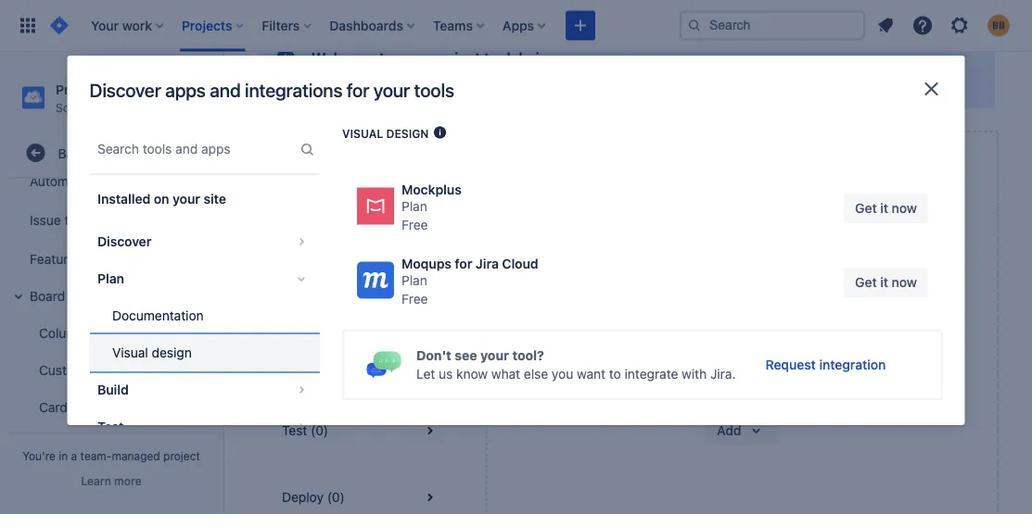Task type: describe. For each thing, give the bounding box(es) containing it.
project inside "welcome to your project toolchain discover integrations for your tools, connect work to your project, and manage it all right here. learn more"
[[432, 50, 481, 67]]

faster,
[[786, 373, 824, 389]]

work inside build your toolchain to improve workflow and ship faster, add your team's tools and work to your project toolchain.
[[703, 392, 732, 407]]

apps image image
[[366, 352, 401, 379]]

deploy (0) button
[[260, 465, 464, 515]]

integrate
[[625, 367, 678, 382]]

board button
[[7, 278, 215, 315]]

learn inside "welcome to your project toolchain discover integrations for your tools, connect work to your project, and manage it all right here. learn more"
[[879, 77, 913, 92]]

project
[[56, 82, 100, 97]]

your up jira.
[[713, 347, 744, 364]]

project down 'test' button
[[163, 450, 200, 463]]

integrations inside "welcome to your project toolchain discover integrations for your tools, connect work to your project, and manage it all right here. learn more"
[[367, 77, 439, 92]]

ship
[[758, 373, 783, 389]]

more inside "welcome to your project toolchain discover integrations for your tools, connect work to your project, and manage it all right here. learn more"
[[916, 77, 948, 92]]

request integration button
[[754, 351, 897, 380]]

automation link
[[7, 163, 215, 200]]

team-
[[80, 450, 112, 463]]

apps
[[165, 79, 206, 101]]

in
[[59, 450, 68, 463]]

to right the "welcome"
[[379, 50, 393, 67]]

view
[[282, 156, 311, 172]]

now for moqups for jira cloud
[[892, 276, 917, 291]]

your inside don't see your tool? let us know what else you want to integrate with jira.
[[480, 348, 509, 364]]

discover (0) button
[[260, 198, 464, 264]]

plan inside moqups for jira cloud plan free
[[401, 274, 427, 289]]

1 horizontal spatial visual
[[342, 127, 383, 140]]

your left project, at top right
[[629, 77, 655, 92]]

jira.
[[710, 367, 736, 382]]

integration
[[819, 358, 886, 373]]

mockplus
[[401, 183, 461, 198]]

what
[[491, 367, 520, 382]]

filters
[[89, 363, 123, 378]]

your left 'tools,'
[[462, 77, 489, 92]]

chevron icon pointing down image
[[290, 268, 312, 290]]

discover apps and integrations for your tools
[[90, 79, 455, 101]]

columns and statuses
[[39, 326, 172, 341]]

tools inside dialog
[[414, 79, 455, 101]]

tools inside button
[[331, 156, 361, 172]]

(0) for deploy (0)
[[327, 490, 345, 506]]

build (0)
[[282, 357, 333, 372]]

close modal image
[[921, 78, 943, 100]]

create image
[[570, 14, 592, 37]]

get it now button for moqups for jira cloud
[[844, 269, 928, 298]]

project up automation "link"
[[107, 145, 149, 161]]

0 vertical spatial learn more button
[[879, 75, 948, 94]]

discover for discover
[[97, 234, 151, 250]]

project,
[[659, 77, 705, 92]]

toolchain inside "welcome to your project toolchain discover integrations for your tools, connect work to your project, and manage it all right here. learn more"
[[484, 50, 548, 67]]

card cover images link
[[19, 389, 215, 426]]

test (0) button
[[260, 398, 464, 465]]

request
[[765, 358, 816, 373]]

moqups for jira cloud plan free
[[401, 257, 538, 308]]

primary element
[[11, 0, 680, 51]]

search image
[[688, 18, 702, 33]]

know
[[456, 367, 488, 382]]

for inside moqups for jira cloud plan free
[[455, 257, 472, 272]]

back to project
[[58, 145, 149, 161]]

mockplus plan free
[[401, 183, 461, 233]]

with
[[682, 367, 707, 382]]

columns
[[39, 326, 92, 341]]

your inside button
[[172, 192, 200, 207]]

board
[[30, 288, 65, 304]]

card
[[39, 400, 68, 415]]

back
[[58, 145, 88, 161]]

tools,
[[492, 77, 525, 92]]

discover button
[[90, 224, 320, 261]]

mockplus logo image
[[357, 188, 394, 225]]

it for moqups for jira cloud
[[880, 276, 888, 291]]

see
[[454, 348, 477, 364]]

integrations inside dialog
[[245, 79, 343, 101]]

right
[[813, 77, 841, 92]]

toolchain inside build your toolchain to improve workflow and ship faster, add your team's tools and work to your project toolchain.
[[747, 347, 811, 364]]

software
[[56, 101, 102, 114]]

manage
[[734, 77, 782, 92]]

project inside project 1 software project
[[106, 101, 143, 114]]

view all tools (0)
[[282, 156, 382, 172]]

all inside button
[[314, 156, 328, 172]]

Search field
[[680, 11, 866, 40]]

and inside "welcome to your project toolchain discover integrations for your tools, connect work to your project, and manage it all right here. learn more"
[[708, 77, 731, 92]]

a
[[71, 450, 77, 463]]

project inside build your toolchain to improve workflow and ship faster, add your team's tools and work to your project toolchain.
[[781, 392, 823, 407]]

visual design inside button
[[112, 346, 191, 361]]

tools inside build your toolchain to improve workflow and ship faster, add your team's tools and work to your project toolchain.
[[644, 392, 674, 407]]

installed on your site button
[[90, 181, 320, 218]]

discover apps and integrations for your tools dialog
[[67, 56, 965, 515]]

get for mockplus
[[855, 201, 877, 217]]

test button
[[90, 409, 320, 446]]

all inside "welcome to your project toolchain discover integrations for your tools, connect work to your project, and manage it all right here. learn more"
[[797, 77, 810, 92]]

card cover images
[[39, 400, 151, 415]]

jira
[[475, 257, 499, 272]]

documentation button
[[90, 298, 320, 335]]

issue types
[[30, 212, 98, 228]]

view all tools (0) button
[[260, 131, 464, 198]]

it inside "welcome to your project toolchain discover integrations for your tools, connect work to your project, and manage it all right here. learn more"
[[785, 77, 793, 92]]

to inside build your toolchain to improve workflow and ship faster, add your team's tools and work to your project toolchain.
[[735, 392, 747, 407]]

and inside dialog
[[210, 79, 241, 101]]

group containing automation
[[4, 46, 215, 515]]

build button
[[90, 372, 320, 409]]

tool?
[[512, 348, 544, 364]]

(0) for discover (0)
[[338, 223, 355, 238]]

build (0) button
[[260, 331, 464, 398]]

you're
[[22, 450, 56, 463]]

discover inside "welcome to your project toolchain discover integrations for your tools, connect work to your project, and manage it all right here. learn more"
[[312, 77, 364, 92]]

your down the "welcome"
[[374, 79, 410, 101]]

group inside discover apps and integrations for your tools dialog
[[90, 218, 320, 515]]

chevron icon pointing right image for build
[[290, 379, 312, 402]]

automation
[[30, 173, 98, 189]]

images
[[108, 400, 151, 415]]

test (0)
[[282, 424, 329, 439]]

features link
[[7, 241, 215, 278]]

and down workflow
[[677, 392, 699, 407]]

learn inside button
[[81, 475, 111, 488]]

Search tools and apps field
[[91, 133, 296, 166]]

to
[[605, 373, 620, 389]]

installed
[[97, 192, 150, 207]]



Task type: vqa. For each thing, say whether or not it's contained in the screenshot.
Card
yes



Task type: locate. For each thing, give the bounding box(es) containing it.
cloud
[[502, 257, 538, 272]]

to right the back
[[91, 145, 103, 161]]

project 1 software project
[[56, 82, 143, 114]]

discover down installed
[[97, 234, 151, 250]]

your down integration
[[853, 373, 880, 389]]

0 vertical spatial visual design
[[342, 127, 429, 140]]

chevron icon pointing right image inside build button
[[290, 379, 312, 402]]

0 vertical spatial it
[[785, 77, 793, 92]]

discover (0)
[[282, 223, 355, 238]]

now for mockplus
[[892, 201, 917, 217]]

discover down the "welcome"
[[312, 77, 364, 92]]

test inside group
[[97, 420, 123, 435]]

1 vertical spatial more
[[114, 475, 142, 488]]

1 vertical spatial chevron icon pointing right image
[[290, 379, 312, 402]]

work down workflow
[[703, 392, 732, 407]]

2 get it now button from the top
[[844, 269, 928, 298]]

visual inside the visual design button
[[112, 346, 148, 361]]

1 vertical spatial visual
[[112, 346, 148, 361]]

deploy (0)
[[282, 490, 345, 506]]

build for your
[[674, 347, 709, 364]]

0 horizontal spatial work
[[581, 77, 610, 92]]

build up test (0)
[[282, 357, 312, 372]]

1 vertical spatial tools
[[331, 156, 361, 172]]

test for test (0)
[[282, 424, 307, 439]]

test for test
[[97, 420, 123, 435]]

3 chevron icon pointing right image from the top
[[290, 417, 312, 439]]

moqups
[[401, 257, 451, 272]]

0 horizontal spatial more
[[114, 475, 142, 488]]

team's
[[600, 392, 641, 407]]

1 vertical spatial get
[[855, 276, 877, 291]]

learn down team-
[[81, 475, 111, 488]]

issue
[[30, 212, 61, 228]]

free down mockplus
[[401, 218, 428, 233]]

and up filters
[[95, 326, 117, 341]]

get it now
[[855, 201, 917, 217], [855, 276, 917, 291]]

get it now for mockplus
[[855, 201, 917, 217]]

moqups for jira cloud logo image
[[357, 263, 394, 300]]

discover for discover apps and integrations for your tools
[[90, 79, 161, 101]]

design inside button
[[151, 346, 191, 361]]

add
[[827, 373, 850, 389]]

2 chevron icon pointing right image from the top
[[290, 379, 312, 402]]

1 vertical spatial visual design
[[112, 346, 191, 361]]

build inside group
[[97, 383, 128, 398]]

free
[[401, 144, 428, 159], [401, 218, 428, 233], [401, 292, 428, 308]]

get for moqups for jira cloud
[[855, 276, 877, 291]]

tools down improve
[[644, 392, 674, 407]]

1 horizontal spatial learn
[[879, 77, 913, 92]]

all left right
[[797, 77, 810, 92]]

chevron icon pointing right image for discover
[[290, 231, 312, 253]]

tools
[[414, 79, 455, 101], [331, 156, 361, 172], [644, 392, 674, 407]]

cover
[[71, 400, 104, 415]]

1 horizontal spatial learn more button
[[879, 75, 948, 94]]

design left create and iterate on designs and prototypes icon
[[386, 127, 429, 140]]

for down the "welcome"
[[347, 79, 369, 101]]

1 vertical spatial get it now button
[[844, 269, 928, 298]]

2 horizontal spatial tools
[[644, 392, 674, 407]]

1 horizontal spatial build
[[282, 357, 312, 372]]

0 vertical spatial get it now
[[855, 201, 917, 217]]

and
[[708, 77, 731, 92], [210, 79, 241, 101], [95, 326, 117, 341], [732, 373, 754, 389], [677, 392, 699, 407]]

documentation
[[112, 309, 203, 324]]

your right the "welcome"
[[397, 50, 428, 67]]

(0) for build (0)
[[315, 357, 333, 372]]

visual
[[342, 127, 383, 140], [112, 346, 148, 361]]

1 horizontal spatial design
[[386, 127, 429, 140]]

build up 'with'
[[674, 347, 709, 364]]

installed on your site
[[97, 192, 226, 207]]

plan down mockplus
[[401, 199, 427, 215]]

2 now from the top
[[892, 276, 917, 291]]

(0) left mockplus logo
[[338, 223, 355, 238]]

discover up chevron icon pointing down
[[282, 223, 334, 238]]

1 vertical spatial learn more button
[[81, 474, 142, 489]]

more right here.
[[916, 77, 948, 92]]

1 vertical spatial it
[[880, 201, 888, 217]]

and right the apps at the left of the page
[[210, 79, 241, 101]]

0 horizontal spatial all
[[314, 156, 328, 172]]

free up mockplus
[[401, 144, 428, 159]]

your
[[397, 50, 428, 67], [462, 77, 489, 92], [629, 77, 655, 92], [374, 79, 410, 101], [172, 192, 200, 207], [713, 347, 744, 364], [480, 348, 509, 364], [853, 373, 880, 389], [751, 392, 777, 407]]

issue types link
[[7, 200, 215, 241]]

workflow
[[675, 373, 728, 389]]

3 free from the top
[[401, 292, 428, 308]]

(0) up deploy (0)
[[311, 424, 329, 439]]

for inside "welcome to your project toolchain discover integrations for your tools, connect work to your project, and manage it all right here. learn more"
[[442, 77, 459, 92]]

tools up create and iterate on designs and prototypes icon
[[414, 79, 455, 101]]

learn more button
[[879, 75, 948, 94], [81, 474, 142, 489]]

plan
[[401, 199, 427, 215], [97, 271, 124, 287], [401, 274, 427, 289]]

group containing discover
[[90, 218, 320, 515]]

columns and statuses link
[[19, 315, 215, 352]]

all right view
[[314, 156, 328, 172]]

integrations down the "welcome"
[[245, 79, 343, 101]]

plan inside plan button
[[97, 271, 124, 287]]

(0) right deploy
[[327, 490, 345, 506]]

visual up view all tools (0)
[[342, 127, 383, 140]]

work
[[581, 77, 610, 92], [703, 392, 732, 407]]

create and iterate on designs and prototypes image
[[432, 125, 447, 140]]

0 horizontal spatial build
[[97, 383, 128, 398]]

here.
[[845, 77, 875, 92]]

your up what
[[480, 348, 509, 364]]

chevron icon pointing right image for test
[[290, 417, 312, 439]]

0 horizontal spatial visual design
[[112, 346, 191, 361]]

tools right view
[[331, 156, 361, 172]]

site
[[203, 192, 226, 207]]

0 vertical spatial free
[[401, 144, 428, 159]]

1 get it now button from the top
[[844, 194, 928, 224]]

your right on
[[172, 192, 200, 207]]

your down the ship at bottom right
[[751, 392, 777, 407]]

build your toolchain to improve workflow and ship faster, add your team's tools and work to your project toolchain.
[[600, 347, 885, 407]]

else
[[524, 367, 548, 382]]

plan up columns and statuses
[[97, 271, 124, 287]]

you're in a team-managed project
[[22, 450, 200, 463]]

integrations
[[367, 77, 439, 92], [245, 79, 343, 101]]

test up deploy
[[282, 424, 307, 439]]

build inside build your toolchain to improve workflow and ship faster, add your team's tools and work to your project toolchain.
[[674, 347, 709, 364]]

1 horizontal spatial all
[[797, 77, 810, 92]]

visual design left create and iterate on designs and prototypes icon
[[342, 127, 429, 140]]

1 horizontal spatial more
[[916, 77, 948, 92]]

for up create and iterate on designs and prototypes icon
[[442, 77, 459, 92]]

let
[[416, 367, 435, 382]]

1 vertical spatial free
[[401, 218, 428, 233]]

0 horizontal spatial visual
[[112, 346, 148, 361]]

0 vertical spatial toolchain
[[484, 50, 548, 67]]

to right want
[[609, 367, 621, 382]]

2 get from the top
[[855, 276, 877, 291]]

0 vertical spatial all
[[797, 77, 810, 92]]

welcome
[[312, 50, 376, 67]]

1 horizontal spatial tools
[[414, 79, 455, 101]]

1 now from the top
[[892, 201, 917, 217]]

1
[[103, 82, 110, 97]]

banner
[[0, 0, 1033, 52]]

design down statuses
[[151, 346, 191, 361]]

1 vertical spatial all
[[314, 156, 328, 172]]

toolchain.
[[826, 392, 885, 407]]

back to project link
[[7, 135, 215, 172]]

jira software image
[[48, 14, 71, 37]]

chevron icon pointing right image inside discover button
[[290, 231, 312, 253]]

discover left the apps at the left of the page
[[90, 79, 161, 101]]

project down faster,
[[781, 392, 823, 407]]

0 vertical spatial work
[[581, 77, 610, 92]]

(0) for test (0)
[[311, 424, 329, 439]]

deploy
[[282, 490, 324, 506]]

jira software image
[[48, 14, 71, 37]]

integrations up create and iterate on designs and prototypes icon
[[367, 77, 439, 92]]

(0) left apps image
[[315, 357, 333, 372]]

0 vertical spatial get
[[855, 201, 877, 217]]

1 vertical spatial now
[[892, 276, 917, 291]]

you
[[552, 367, 573, 382]]

custom filters link
[[19, 352, 215, 389]]

learn more
[[81, 475, 142, 488]]

features
[[30, 251, 82, 267]]

2 vertical spatial free
[[401, 292, 428, 308]]

1 chevron icon pointing right image from the top
[[290, 231, 312, 253]]

types
[[64, 212, 98, 228]]

0 vertical spatial more
[[916, 77, 948, 92]]

discover
[[312, 77, 364, 92], [90, 79, 161, 101], [282, 223, 334, 238], [97, 234, 151, 250]]

plan inside the mockplus plan free
[[401, 199, 427, 215]]

visual design button
[[90, 335, 320, 372]]

welcome to your project toolchain discover integrations for your tools, connect work to your project, and manage it all right here. learn more
[[312, 50, 948, 92]]

more down managed at the bottom
[[114, 475, 142, 488]]

discover for discover (0)
[[282, 223, 334, 238]]

0 horizontal spatial integrations
[[245, 79, 343, 101]]

0 vertical spatial design
[[386, 127, 429, 140]]

it for mockplus
[[880, 201, 888, 217]]

visual design down statuses
[[112, 346, 191, 361]]

0 horizontal spatial learn more button
[[81, 474, 142, 489]]

0 vertical spatial visual
[[342, 127, 383, 140]]

test
[[97, 420, 123, 435], [282, 424, 307, 439]]

custom filters
[[39, 363, 123, 378]]

1 free from the top
[[401, 144, 428, 159]]

group
[[4, 46, 215, 515], [90, 218, 320, 515]]

0 horizontal spatial test
[[97, 420, 123, 435]]

2 horizontal spatial build
[[674, 347, 709, 364]]

plan down moqups
[[401, 274, 427, 289]]

1 horizontal spatial visual design
[[342, 127, 429, 140]]

0 vertical spatial get it now button
[[844, 194, 928, 224]]

for
[[442, 77, 459, 92], [347, 79, 369, 101], [455, 257, 472, 272]]

learn more button right here.
[[879, 75, 948, 94]]

free inside the mockplus plan free
[[401, 218, 428, 233]]

chevron icon pointing right image
[[290, 231, 312, 253], [290, 379, 312, 402], [290, 417, 312, 439]]

free inside moqups for jira cloud plan free
[[401, 292, 428, 308]]

0 vertical spatial chevron icon pointing right image
[[290, 231, 312, 253]]

build
[[674, 347, 709, 364], [282, 357, 312, 372], [97, 383, 128, 398]]

0 horizontal spatial tools
[[331, 156, 361, 172]]

1 vertical spatial design
[[151, 346, 191, 361]]

don't see your tool? let us know what else you want to integrate with jira.
[[416, 348, 736, 382]]

project down 1
[[106, 101, 143, 114]]

statuses
[[121, 326, 172, 341]]

1 get from the top
[[855, 201, 877, 217]]

don't
[[416, 348, 451, 364]]

all
[[797, 77, 810, 92], [314, 156, 328, 172]]

0 vertical spatial tools
[[414, 79, 455, 101]]

managed
[[112, 450, 160, 463]]

work inside "welcome to your project toolchain discover integrations for your tools, connect work to your project, and manage it all right here. learn more"
[[581, 77, 610, 92]]

and inside group
[[95, 326, 117, 341]]

visual down statuses
[[112, 346, 148, 361]]

custom
[[39, 363, 85, 378]]

(0) up mockplus logo
[[364, 156, 382, 172]]

0 vertical spatial now
[[892, 201, 917, 217]]

us
[[438, 367, 453, 382]]

to inside don't see your tool? let us know what else you want to integrate with jira.
[[609, 367, 621, 382]]

project up create and iterate on designs and prototypes icon
[[432, 50, 481, 67]]

to
[[379, 50, 393, 67], [613, 77, 625, 92], [91, 145, 103, 161], [609, 367, 621, 382], [735, 392, 747, 407]]

to down jira.
[[735, 392, 747, 407]]

1 horizontal spatial toolchain
[[747, 347, 811, 364]]

learn more button down you're in a team-managed project
[[81, 474, 142, 489]]

2 vertical spatial it
[[880, 276, 888, 291]]

discover inside group
[[97, 234, 151, 250]]

improve
[[623, 373, 671, 389]]

toolchain
[[484, 50, 548, 67], [747, 347, 811, 364]]

learn right here.
[[879, 77, 913, 92]]

2 vertical spatial chevron icon pointing right image
[[290, 417, 312, 439]]

chevron icon pointing right image inside 'test' button
[[290, 417, 312, 439]]

0 horizontal spatial toolchain
[[484, 50, 548, 67]]

build down filters
[[97, 383, 128, 398]]

1 horizontal spatial work
[[703, 392, 732, 407]]

to left project, at top right
[[613, 77, 625, 92]]

and left the ship at bottom right
[[732, 373, 754, 389]]

request integration
[[765, 358, 886, 373]]

toolchain up the ship at bottom right
[[747, 347, 811, 364]]

connect
[[529, 77, 578, 92]]

0 horizontal spatial design
[[151, 346, 191, 361]]

1 get it now from the top
[[855, 201, 917, 217]]

get it now for moqups for jira cloud
[[855, 276, 917, 291]]

1 vertical spatial learn
[[81, 475, 111, 488]]

for left jira
[[455, 257, 472, 272]]

toolchain up 'tools,'
[[484, 50, 548, 67]]

0 vertical spatial learn
[[879, 77, 913, 92]]

1 vertical spatial toolchain
[[747, 347, 811, 364]]

test down card cover images
[[97, 420, 123, 435]]

work right the connect
[[581, 77, 610, 92]]

2 get it now from the top
[[855, 276, 917, 291]]

on
[[153, 192, 169, 207]]

1 vertical spatial get it now
[[855, 276, 917, 291]]

visual design
[[342, 127, 429, 140], [112, 346, 191, 361]]

1 vertical spatial work
[[703, 392, 732, 407]]

get it now button for mockplus
[[844, 194, 928, 224]]

1 horizontal spatial integrations
[[367, 77, 439, 92]]

now
[[892, 201, 917, 217], [892, 276, 917, 291]]

build for (0)
[[282, 357, 312, 372]]

1 horizontal spatial test
[[282, 424, 307, 439]]

expand image
[[7, 286, 30, 308]]

plan button
[[90, 261, 320, 298]]

and right project, at top right
[[708, 77, 731, 92]]

2 free from the top
[[401, 218, 428, 233]]

free down moqups
[[401, 292, 428, 308]]

2 vertical spatial tools
[[644, 392, 674, 407]]

0 horizontal spatial learn
[[81, 475, 111, 488]]



